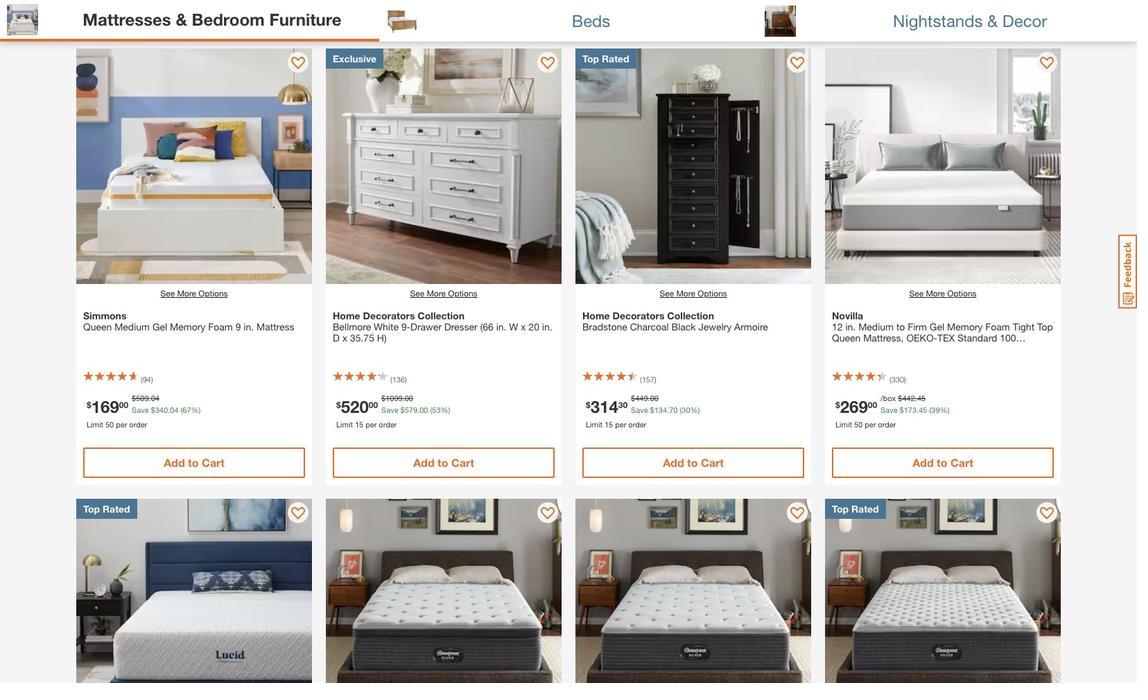 Task type: vqa. For each thing, say whether or not it's contained in the screenshot.
see more options link
yes



Task type: describe. For each thing, give the bounding box(es) containing it.
novilla
[[832, 310, 864, 322]]

67
[[183, 405, 191, 414]]

442
[[903, 394, 915, 403]]

limit for 314
[[586, 420, 603, 429]]

2 see more options link from the left
[[410, 288, 478, 300]]

1 cart from the left
[[202, 456, 225, 470]]

0 vertical spatial 45
[[918, 394, 926, 403]]

order inside $ 269 00 /box $ 442 . 45 save $ 173 . 45 ( 39 %) limit 50 per order
[[878, 420, 896, 429]]

4 see from the left
[[910, 289, 924, 299]]

bradstone charcoal black jewelry armoire image
[[576, 49, 811, 284]]

decorators for 520
[[363, 310, 415, 322]]

00 left 53
[[420, 405, 428, 414]]

2 cart from the left
[[451, 456, 474, 470]]

) for 269
[[904, 375, 906, 384]]

70
[[669, 405, 678, 414]]

1 see more options from the left
[[161, 289, 228, 299]]

certification
[[832, 343, 885, 355]]

foam inside novilla 12 in. medium to firm gel memory foam tight top queen mattress, oeko-tex standard 100 certification mattresses
[[986, 321, 1010, 333]]

gel inside simmons queen medium gel memory foam 9 in. mattress
[[152, 321, 167, 333]]

novilla 12 in. medium to firm gel memory foam tight top queen mattress, oeko-tex standard 100 certification mattresses
[[832, 310, 1053, 355]]

select
[[494, 9, 543, 28]]

3 see more options from the left
[[660, 289, 727, 299]]

home decorators collection bradstone charcoal black jewelry armoire
[[583, 310, 768, 333]]

beds button
[[379, 0, 758, 42]]

1 see from the left
[[161, 289, 175, 299]]

2 add to cart from the left
[[413, 456, 474, 470]]

h)
[[377, 332, 387, 344]]

3 add from the left
[[663, 456, 684, 470]]

15 for 314
[[605, 420, 613, 429]]

269
[[840, 397, 868, 416]]

00 inside "$ 314 30 $ 449 . 00 save $ 134 . 70 ( 30 %) limit 15 per order"
[[650, 394, 659, 403]]

) for 520
[[405, 375, 407, 384]]

brs900-c 14 in. extra firm hybrid tight top queen mattress image
[[825, 499, 1061, 684]]

( 136 )
[[390, 375, 407, 384]]

1 vertical spatial 45
[[919, 405, 928, 414]]

white
[[374, 321, 399, 333]]

black
[[672, 321, 696, 333]]

3 cart from the left
[[701, 456, 724, 470]]

( inside $ 520 00 $ 1099 . 00 save $ 579 . 00 ( 53 %) limit 15 per order
[[430, 405, 432, 414]]

mattress,
[[864, 332, 904, 344]]

(66
[[480, 321, 494, 333]]

340
[[155, 405, 168, 414]]

jewelry
[[699, 321, 732, 333]]

nightstands & decor image
[[765, 5, 796, 36]]

save for 314
[[631, 405, 648, 414]]

in. inside simmons queen medium gel memory foam 9 in. mattress
[[244, 321, 254, 333]]

00 left 1099
[[369, 400, 378, 410]]

tex
[[938, 332, 955, 344]]

1 add to cart button from the left
[[83, 448, 305, 479]]

top for brs900-c 14 in. extra firm hybrid tight top queen mattress "image"
[[832, 504, 849, 515]]

per inside $ 269 00 /box $ 442 . 45 save $ 173 . 45 ( 39 %) limit 50 per order
[[865, 420, 876, 429]]

0 horizontal spatial x
[[342, 332, 347, 344]]

( up /box
[[890, 375, 892, 384]]

brs900 12in. medium hybrid tight top queen mattress image
[[576, 499, 811, 684]]

nightstands & decor
[[893, 11, 1048, 30]]

157
[[642, 375, 655, 384]]

collection for 314
[[667, 310, 714, 322]]

4 see more options from the left
[[910, 289, 977, 299]]

1099
[[386, 394, 403, 403]]

w
[[509, 321, 518, 333]]

45%
[[428, 9, 463, 28]]

queen inside simmons queen medium gel memory foam 9 in. mattress
[[83, 321, 112, 333]]

rated for bradstone charcoal black jewelry armoire image
[[602, 53, 630, 65]]

bedroom inside the mattresses & bedroom furniture button
[[192, 9, 265, 29]]

3 add to cart from the left
[[663, 456, 724, 470]]

decorators for 314
[[613, 310, 665, 322]]

display image for 169
[[291, 57, 305, 71]]

$ 269 00 /box $ 442 . 45 save $ 173 . 45 ( 39 %) limit 50 per order
[[836, 394, 950, 429]]

order for 520
[[379, 420, 397, 429]]

save inside $ 269 00 /box $ 442 . 45 save $ 173 . 45 ( 39 %) limit 50 per order
[[881, 405, 898, 414]]

3 in. from the left
[[542, 321, 553, 333]]

2 add to cart button from the left
[[333, 448, 555, 479]]

1 add to cart from the left
[[164, 456, 225, 470]]

bradstone
[[583, 321, 628, 333]]

furniture inside the mattresses & bedroom furniture button
[[269, 9, 342, 29]]

save for 169
[[132, 405, 149, 414]]

save for 520
[[382, 405, 398, 414]]

9-
[[401, 321, 411, 333]]

home decorators collection bellmore white 9-drawer dresser (66 in. w x 20 in. d x 35.75 h)
[[333, 310, 553, 344]]

medium inside novilla 12 in. medium to firm gel memory foam tight top queen mattress, oeko-tex standard 100 certification mattresses
[[859, 321, 894, 333]]

charcoal
[[630, 321, 669, 333]]

limit inside $ 269 00 /box $ 442 . 45 save $ 173 . 45 ( 39 %) limit 50 per order
[[836, 420, 852, 429]]

armoire
[[735, 321, 768, 333]]

$ 314 30 $ 449 . 00 save $ 134 . 70 ( 30 %) limit 15 per order
[[586, 394, 700, 429]]

gel inside novilla 12 in. medium to firm gel memory foam tight top queen mattress, oeko-tex standard 100 certification mattresses
[[930, 321, 945, 333]]

3 see more options link from the left
[[660, 288, 727, 300]]

520
[[341, 397, 369, 416]]

$ 169 00 $ 509 . 04 save $ 340 . 04 ( 67 %) limit 50 per order
[[87, 394, 201, 429]]

53
[[432, 405, 441, 414]]

surecool 14in. medium gel memory foam tight top queen mattress image
[[76, 499, 312, 684]]

top rated for surecool 14in. medium gel memory foam tight top queen mattress image
[[83, 504, 130, 515]]

12 in. medium to firm gel memory foam tight top queen mattress, oeko-tex standard 100 certification mattresses image
[[825, 49, 1061, 284]]

$ 520 00 $ 1099 . 00 save $ 579 . 00 ( 53 %) limit 15 per order
[[336, 394, 450, 429]]

3 add to cart button from the left
[[583, 448, 805, 479]]

d
[[333, 332, 340, 344]]

( inside $ 269 00 /box $ 442 . 45 save $ 173 . 45 ( 39 %) limit 50 per order
[[930, 405, 932, 414]]

4 cart from the left
[[951, 456, 974, 470]]

queen medium gel memory foam 9 in. mattress image
[[76, 49, 312, 284]]

%) for 169
[[191, 405, 201, 414]]

2 display image from the left
[[791, 57, 805, 71]]

collection for 520
[[418, 310, 465, 322]]

509
[[136, 394, 149, 403]]

limit for 169
[[87, 420, 103, 429]]

nightstands
[[893, 11, 983, 30]]

simmons
[[83, 310, 127, 322]]

( 157 )
[[640, 375, 657, 384]]

( 330 )
[[890, 375, 906, 384]]

50 inside $ 169 00 $ 509 . 04 save $ 340 . 04 ( 67 %) limit 50 per order
[[105, 420, 114, 429]]

00 up 579
[[405, 394, 413, 403]]

35.75
[[350, 332, 374, 344]]

12
[[832, 321, 843, 333]]

100
[[1000, 332, 1017, 344]]

4 add from the left
[[913, 456, 934, 470]]

1 more from the left
[[177, 289, 196, 299]]



Task type: locate. For each thing, give the bounding box(es) containing it.
decor
[[1003, 11, 1048, 30]]

per inside "$ 314 30 $ 449 . 00 save $ 134 . 70 ( 30 %) limit 15 per order"
[[615, 420, 627, 429]]

1 per from the left
[[116, 420, 127, 429]]

2 order from the left
[[379, 420, 397, 429]]

00 left /box
[[868, 400, 877, 410]]

1 horizontal spatial queen
[[832, 332, 861, 344]]

1 horizontal spatial rated
[[602, 53, 630, 65]]

limit down 269
[[836, 420, 852, 429]]

add down 39
[[913, 456, 934, 470]]

simmons queen medium gel memory foam 9 in. mattress
[[83, 310, 294, 333]]

( 94 )
[[141, 375, 153, 384]]

add down the '70'
[[663, 456, 684, 470]]

save inside $ 520 00 $ 1099 . 00 save $ 579 . 00 ( 53 %) limit 15 per order
[[382, 405, 398, 414]]

see
[[161, 289, 175, 299], [410, 289, 425, 299], [660, 289, 674, 299], [910, 289, 924, 299]]

( inside "$ 314 30 $ 449 . 00 save $ 134 . 70 ( 30 %) limit 15 per order"
[[680, 405, 682, 414]]

limit
[[87, 420, 103, 429], [336, 420, 353, 429], [586, 420, 603, 429], [836, 420, 852, 429]]

0 horizontal spatial 50
[[105, 420, 114, 429]]

0 horizontal spatial medium
[[115, 321, 150, 333]]

add to cart button down 53
[[333, 448, 555, 479]]

4 ) from the left
[[904, 375, 906, 384]]

top for surecool 14in. medium gel memory foam tight top queen mattress image
[[83, 504, 100, 515]]

169
[[91, 397, 119, 416]]

in. right 9
[[244, 321, 254, 333]]

0 horizontal spatial home
[[333, 310, 360, 322]]

display image for bellmore white 9-drawer dresser (66 in. w x 20 in. d x 35.75 h) image
[[541, 57, 555, 71]]

per down 520
[[366, 420, 377, 429]]

4 limit from the left
[[836, 420, 852, 429]]

in. left w
[[496, 321, 507, 333]]

1 horizontal spatial 15
[[605, 420, 613, 429]]

display image
[[291, 57, 305, 71], [791, 57, 805, 71], [1040, 57, 1054, 71]]

limit inside "$ 314 30 $ 449 . 00 save $ 134 . 70 ( 30 %) limit 15 per order"
[[586, 420, 603, 429]]

3 limit from the left
[[586, 420, 603, 429]]

more
[[177, 289, 196, 299], [427, 289, 446, 299], [677, 289, 696, 299], [926, 289, 945, 299]]

)
[[151, 375, 153, 384], [405, 375, 407, 384], [655, 375, 657, 384], [904, 375, 906, 384]]

order for 314
[[629, 420, 647, 429]]

save
[[132, 405, 149, 414], [382, 405, 398, 414], [631, 405, 648, 414], [881, 405, 898, 414]]

2 add from the left
[[413, 456, 435, 470]]

0 horizontal spatial collection
[[418, 310, 465, 322]]

limit down 520
[[336, 420, 353, 429]]

2 home from the left
[[583, 310, 610, 322]]

134
[[655, 405, 667, 414]]

30 left the 449
[[618, 400, 628, 410]]

1 horizontal spatial x
[[521, 321, 526, 333]]

1 %) from the left
[[191, 405, 201, 414]]

in.
[[244, 321, 254, 333], [496, 321, 507, 333], [542, 321, 553, 333], [846, 321, 856, 333]]

queen inside novilla 12 in. medium to firm gel memory foam tight top queen mattress, oeko-tex standard 100 certification mattresses
[[832, 332, 861, 344]]

00 inside $ 169 00 $ 509 . 04 save $ 340 . 04 ( 67 %) limit 50 per order
[[119, 400, 128, 410]]

2 more from the left
[[427, 289, 446, 299]]

to
[[407, 9, 424, 28], [897, 321, 905, 333], [188, 456, 199, 470], [438, 456, 448, 470], [687, 456, 698, 470], [937, 456, 948, 470]]

limit down the 169
[[87, 420, 103, 429]]

standard
[[958, 332, 998, 344]]

cart
[[202, 456, 225, 470], [451, 456, 474, 470], [701, 456, 724, 470], [951, 456, 974, 470]]

1 horizontal spatial display image
[[791, 57, 805, 71]]

2 horizontal spatial rated
[[852, 504, 879, 515]]

drawer
[[411, 321, 442, 333]]

1 horizontal spatial memory
[[947, 321, 983, 333]]

00 inside $ 269 00 /box $ 442 . 45 save $ 173 . 45 ( 39 %) limit 50 per order
[[868, 400, 877, 410]]

3 save from the left
[[631, 405, 648, 414]]

2 options from the left
[[448, 289, 478, 299]]

2 see from the left
[[410, 289, 425, 299]]

tight
[[1013, 321, 1035, 333]]

more up firm
[[926, 289, 945, 299]]

add to cart button down 67
[[83, 448, 305, 479]]

furniture
[[288, 4, 367, 28], [735, 9, 807, 28], [269, 9, 342, 29]]

1 memory from the left
[[170, 321, 206, 333]]

%) right 340
[[191, 405, 201, 414]]

options
[[199, 289, 228, 299], [448, 289, 478, 299], [698, 289, 727, 299], [948, 289, 977, 299]]

see more options link up novilla 12 in. medium to firm gel memory foam tight top queen mattress, oeko-tex standard 100 certification mattresses
[[910, 288, 977, 300]]

) up 442 at the right bottom
[[904, 375, 906, 384]]

1 15 from the left
[[355, 420, 364, 429]]

options for 2nd the see more options link from the left
[[448, 289, 478, 299]]

options for second the see more options link from right
[[698, 289, 727, 299]]

/box
[[881, 394, 896, 403]]

%) inside $ 520 00 $ 1099 . 00 save $ 579 . 00 ( 53 %) limit 15 per order
[[441, 405, 450, 414]]

2 per from the left
[[366, 420, 377, 429]]

medium inside simmons queen medium gel memory foam 9 in. mattress
[[115, 321, 150, 333]]

mattress
[[257, 321, 294, 333]]

1 limit from the left
[[87, 420, 103, 429]]

2 50 from the left
[[854, 420, 863, 429]]

%) inside "$ 314 30 $ 449 . 00 save $ 134 . 70 ( 30 %) limit 15 per order"
[[690, 405, 700, 414]]

2 ) from the left
[[405, 375, 407, 384]]

1 50 from the left
[[105, 420, 114, 429]]

1 save from the left
[[132, 405, 149, 414]]

display image for brs900-c 14 in. extra firm hybrid tight top queen mattress "image"
[[1040, 508, 1054, 522]]

decorators inside the home decorators collection bradstone charcoal black jewelry armoire
[[613, 310, 665, 322]]

save down 1099
[[382, 405, 398, 414]]

gel
[[152, 321, 167, 333], [930, 321, 945, 333]]

order inside $ 520 00 $ 1099 . 00 save $ 579 . 00 ( 53 %) limit 15 per order
[[379, 420, 397, 429]]

$
[[132, 394, 136, 403], [382, 394, 386, 403], [631, 394, 635, 403], [898, 394, 903, 403], [87, 400, 91, 410], [336, 400, 341, 410], [586, 400, 591, 410], [836, 400, 840, 410], [151, 405, 155, 414], [401, 405, 405, 414], [650, 405, 655, 414], [900, 405, 904, 414]]

display image for surecool 14in. medium gel memory foam tight top queen mattress image
[[291, 508, 305, 522]]

order inside "$ 314 30 $ 449 . 00 save $ 134 . 70 ( 30 %) limit 15 per order"
[[629, 420, 647, 429]]

mattresses
[[76, 4, 175, 28], [548, 9, 636, 28], [83, 9, 171, 29], [887, 343, 935, 355]]

options up dresser
[[448, 289, 478, 299]]

in. inside novilla 12 in. medium to firm gel memory foam tight top queen mattress, oeko-tex standard 100 certification mattresses
[[846, 321, 856, 333]]

2 horizontal spatial top rated
[[832, 504, 879, 515]]

home for 314
[[583, 310, 610, 322]]

1 vertical spatial 04
[[170, 405, 179, 414]]

2 medium from the left
[[859, 321, 894, 333]]

314
[[591, 397, 618, 416]]

see more options link up simmons queen medium gel memory foam 9 in. mattress
[[161, 288, 228, 300]]

4 more from the left
[[926, 289, 945, 299]]

memory inside novilla 12 in. medium to firm gel memory foam tight top queen mattress, oeko-tex standard 100 certification mattresses
[[947, 321, 983, 333]]

04
[[151, 394, 159, 403], [170, 405, 179, 414]]

see more options link up the home decorators collection bradstone charcoal black jewelry armoire
[[660, 288, 727, 300]]

medium up certification
[[859, 321, 894, 333]]

foam left tight
[[986, 321, 1010, 333]]

see more options link up home decorators collection bellmore white 9-drawer dresser (66 in. w x 20 in. d x 35.75 h)
[[410, 288, 478, 300]]

save down /box
[[881, 405, 898, 414]]

3 ) from the left
[[655, 375, 657, 384]]

display image left exclusive
[[291, 57, 305, 71]]

limit for 520
[[336, 420, 353, 429]]

3 %) from the left
[[690, 405, 700, 414]]

0 horizontal spatial display image
[[291, 57, 305, 71]]

) for 169
[[151, 375, 153, 384]]

display image down 'nightstands & decor' image
[[791, 57, 805, 71]]

nightstands & decor button
[[758, 0, 1137, 42]]

foam left 9
[[208, 321, 233, 333]]

50 down 269
[[854, 420, 863, 429]]

order down 509
[[129, 420, 147, 429]]

15 for 520
[[355, 420, 364, 429]]

see more options up novilla 12 in. medium to firm gel memory foam tight top queen mattress, oeko-tex standard 100 certification mattresses
[[910, 289, 977, 299]]

%) for 520
[[441, 405, 450, 414]]

%) right 173
[[940, 405, 950, 414]]

decorators inside home decorators collection bellmore white 9-drawer dresser (66 in. w x 20 in. d x 35.75 h)
[[363, 310, 415, 322]]

3 options from the left
[[698, 289, 727, 299]]

(
[[141, 375, 143, 384], [390, 375, 392, 384], [640, 375, 642, 384], [890, 375, 892, 384], [181, 405, 183, 414], [430, 405, 432, 414], [680, 405, 682, 414], [930, 405, 932, 414]]

4 %) from the left
[[940, 405, 950, 414]]

top rated for bradstone charcoal black jewelry armoire image
[[583, 53, 630, 65]]

2 in. from the left
[[496, 321, 507, 333]]

add to cart down 53
[[413, 456, 474, 470]]

brs900 15in. medium hybrid pillow top king mattress image
[[326, 499, 562, 684]]

options up novilla 12 in. medium to firm gel memory foam tight top queen mattress, oeko-tex standard 100 certification mattresses
[[948, 289, 977, 299]]

mattresses & bedroom furniture image
[[7, 4, 38, 35]]

mattresses inside button
[[83, 9, 171, 29]]

4 add to cart button from the left
[[832, 448, 1054, 479]]

) for 314
[[655, 375, 657, 384]]

( right 579
[[430, 405, 432, 414]]

0 horizontal spatial decorators
[[363, 310, 415, 322]]

1 order from the left
[[129, 420, 147, 429]]

in. right 20
[[542, 321, 553, 333]]

3 display image from the left
[[1040, 57, 1054, 71]]

3 more from the left
[[677, 289, 696, 299]]

2 gel from the left
[[930, 321, 945, 333]]

%) for 314
[[690, 405, 700, 414]]

firm
[[908, 321, 927, 333]]

2 limit from the left
[[336, 420, 353, 429]]

579
[[405, 405, 418, 414]]

per for 169
[[116, 420, 127, 429]]

2 decorators from the left
[[613, 310, 665, 322]]

home inside home decorators collection bellmore white 9-drawer dresser (66 in. w x 20 in. d x 35.75 h)
[[333, 310, 360, 322]]

0 horizontal spatial top rated
[[83, 504, 130, 515]]

foam
[[208, 321, 233, 333], [986, 321, 1010, 333]]

x
[[521, 321, 526, 333], [342, 332, 347, 344]]

off
[[468, 9, 489, 28]]

30
[[618, 400, 628, 410], [682, 405, 690, 414]]

top rated for brs900-c 14 in. extra firm hybrid tight top queen mattress "image"
[[832, 504, 879, 515]]

per for 314
[[615, 420, 627, 429]]

decorators left black at the top right of the page
[[613, 310, 665, 322]]

45 right 442 at the right bottom
[[918, 394, 926, 403]]

rated for surecool 14in. medium gel memory foam tight top queen mattress image
[[103, 504, 130, 515]]

3 see from the left
[[660, 289, 674, 299]]

save inside "$ 314 30 $ 449 . 00 save $ 134 . 70 ( 30 %) limit 15 per order"
[[631, 405, 648, 414]]

00 right the 449
[[650, 394, 659, 403]]

add to cart down the '70'
[[663, 456, 724, 470]]

more up simmons queen medium gel memory foam 9 in. mattress
[[177, 289, 196, 299]]

1 horizontal spatial gel
[[930, 321, 945, 333]]

0 horizontal spatial foam
[[208, 321, 233, 333]]

1 horizontal spatial decorators
[[613, 310, 665, 322]]

45 left 39
[[919, 405, 928, 414]]

collection left armoire
[[667, 310, 714, 322]]

add down 67
[[164, 456, 185, 470]]

add to cart down 39
[[913, 456, 974, 470]]

memory right oeko-
[[947, 321, 983, 333]]

15 down 314
[[605, 420, 613, 429]]

more up home decorators collection bellmore white 9-drawer dresser (66 in. w x 20 in. d x 35.75 h)
[[427, 289, 446, 299]]

1 horizontal spatial 30
[[682, 405, 690, 414]]

%) inside $ 269 00 /box $ 442 . 45 save $ 173 . 45 ( 39 %) limit 50 per order
[[940, 405, 950, 414]]

45
[[918, 394, 926, 403], [919, 405, 928, 414]]

173
[[904, 405, 917, 414]]

to inside novilla 12 in. medium to firm gel memory foam tight top queen mattress, oeko-tex standard 100 certification mattresses
[[897, 321, 905, 333]]

see up the home decorators collection bradstone charcoal black jewelry armoire
[[660, 289, 674, 299]]

15 inside $ 520 00 $ 1099 . 00 save $ 579 . 00 ( 53 %) limit 15 per order
[[355, 420, 364, 429]]

) up $ 169 00 $ 509 . 04 save $ 340 . 04 ( 67 %) limit 50 per order
[[151, 375, 153, 384]]

00
[[405, 394, 413, 403], [650, 394, 659, 403], [119, 400, 128, 410], [369, 400, 378, 410], [868, 400, 877, 410], [420, 405, 428, 414]]

per down 269
[[865, 420, 876, 429]]

home left charcoal
[[583, 310, 610, 322]]

see up firm
[[910, 289, 924, 299]]

4 see more options link from the left
[[910, 288, 977, 300]]

see up drawer
[[410, 289, 425, 299]]

mattresses & bedroom furniture button
[[0, 0, 379, 42]]

save down the 449
[[631, 405, 648, 414]]

add to cart button
[[83, 448, 305, 479], [333, 448, 555, 479], [583, 448, 805, 479], [832, 448, 1054, 479]]

up to 45% off select mattresses & bedroom furniture
[[380, 9, 807, 28]]

3 order from the left
[[629, 420, 647, 429]]

queen
[[83, 321, 112, 333], [832, 332, 861, 344]]

&
[[180, 4, 193, 28], [641, 9, 652, 28], [176, 9, 187, 29], [988, 11, 998, 30]]

exclusive
[[333, 53, 377, 65]]

bellmore
[[333, 321, 371, 333]]

( up the 449
[[640, 375, 642, 384]]

( up 1099
[[390, 375, 392, 384]]

( right 340
[[181, 405, 183, 414]]

2 memory from the left
[[947, 321, 983, 333]]

1 see more options link from the left
[[161, 288, 228, 300]]

1 horizontal spatial 50
[[854, 420, 863, 429]]

15 down 520
[[355, 420, 364, 429]]

%) right 579
[[441, 405, 450, 414]]

feedback link image
[[1119, 234, 1137, 309]]

449
[[635, 394, 648, 403]]

see more options up home decorators collection bellmore white 9-drawer dresser (66 in. w x 20 in. d x 35.75 h)
[[410, 289, 478, 299]]

top inside novilla 12 in. medium to firm gel memory foam tight top queen mattress, oeko-tex standard 100 certification mattresses
[[1038, 321, 1053, 333]]

home for 520
[[333, 310, 360, 322]]

94
[[143, 375, 151, 384]]

options for fourth the see more options link from left
[[948, 289, 977, 299]]

see more options up the home decorators collection bradstone charcoal black jewelry armoire
[[660, 289, 727, 299]]

1 gel from the left
[[152, 321, 167, 333]]

see more options
[[161, 289, 228, 299], [410, 289, 478, 299], [660, 289, 727, 299], [910, 289, 977, 299]]

gel right firm
[[930, 321, 945, 333]]

per down 314
[[615, 420, 627, 429]]

see up simmons queen medium gel memory foam 9 in. mattress
[[161, 289, 175, 299]]

up
[[380, 9, 403, 28]]

4 options from the left
[[948, 289, 977, 299]]

1 home from the left
[[333, 310, 360, 322]]

) up 579
[[405, 375, 407, 384]]

beds image
[[386, 5, 417, 36]]

memory
[[170, 321, 206, 333], [947, 321, 983, 333]]

limit inside $ 520 00 $ 1099 . 00 save $ 579 . 00 ( 53 %) limit 15 per order
[[336, 420, 353, 429]]

options up the 'jewelry'
[[698, 289, 727, 299]]

per down the 169
[[116, 420, 127, 429]]

beds
[[572, 11, 611, 30]]

1 add from the left
[[164, 456, 185, 470]]

1 medium from the left
[[115, 321, 150, 333]]

136
[[392, 375, 405, 384]]

see more options up simmons queen medium gel memory foam 9 in. mattress
[[161, 289, 228, 299]]

1 horizontal spatial 04
[[170, 405, 179, 414]]

mattresses & bedroom furniture
[[76, 4, 367, 28], [83, 9, 342, 29]]

1 options from the left
[[199, 289, 228, 299]]

1 horizontal spatial foam
[[986, 321, 1010, 333]]

add to cart button down 39
[[832, 448, 1054, 479]]

39
[[932, 405, 940, 414]]

( right the '70'
[[680, 405, 682, 414]]

( up 509
[[141, 375, 143, 384]]

per inside $ 520 00 $ 1099 . 00 save $ 579 . 00 ( 53 %) limit 15 per order
[[366, 420, 377, 429]]

1 ) from the left
[[151, 375, 153, 384]]

4 per from the left
[[865, 420, 876, 429]]

gel up ( 94 )
[[152, 321, 167, 333]]

dresser
[[444, 321, 478, 333]]

order inside $ 169 00 $ 509 . 04 save $ 340 . 04 ( 67 %) limit 50 per order
[[129, 420, 147, 429]]

3 per from the left
[[615, 420, 627, 429]]

home up the d
[[333, 310, 360, 322]]

memory left 9
[[170, 321, 206, 333]]

4 save from the left
[[881, 405, 898, 414]]

x right the d
[[342, 332, 347, 344]]

4 add to cart from the left
[[913, 456, 974, 470]]

medium up ( 94 )
[[115, 321, 150, 333]]

collection right 9-
[[418, 310, 465, 322]]

( inside $ 169 00 $ 509 . 04 save $ 340 . 04 ( 67 %) limit 50 per order
[[181, 405, 183, 414]]

top rated
[[583, 53, 630, 65], [83, 504, 130, 515], [832, 504, 879, 515]]

add to cart down 67
[[164, 456, 225, 470]]

0 horizontal spatial queen
[[83, 321, 112, 333]]

order down the 449
[[629, 420, 647, 429]]

1 horizontal spatial collection
[[667, 310, 714, 322]]

2 see more options from the left
[[410, 289, 478, 299]]

home
[[333, 310, 360, 322], [583, 310, 610, 322]]

20
[[529, 321, 540, 333]]

oeko-
[[907, 332, 938, 344]]

%) right the '70'
[[690, 405, 700, 414]]

2 collection from the left
[[667, 310, 714, 322]]

) up 134
[[655, 375, 657, 384]]

0 horizontal spatial rated
[[103, 504, 130, 515]]

options up simmons queen medium gel memory foam 9 in. mattress
[[199, 289, 228, 299]]

0 horizontal spatial 30
[[618, 400, 628, 410]]

1 horizontal spatial medium
[[859, 321, 894, 333]]

limit down 314
[[586, 420, 603, 429]]

1 in. from the left
[[244, 321, 254, 333]]

add to cart button down the '70'
[[583, 448, 805, 479]]

foam inside simmons queen medium gel memory foam 9 in. mattress
[[208, 321, 233, 333]]

collection
[[418, 310, 465, 322], [667, 310, 714, 322]]

rated
[[602, 53, 630, 65], [103, 504, 130, 515], [852, 504, 879, 515]]

2 %) from the left
[[441, 405, 450, 414]]

per for 520
[[366, 420, 377, 429]]

0 horizontal spatial 15
[[355, 420, 364, 429]]

0 horizontal spatial gel
[[152, 321, 167, 333]]

x right w
[[521, 321, 526, 333]]

mattresses inside novilla 12 in. medium to firm gel memory foam tight top queen mattress, oeko-tex standard 100 certification mattresses
[[887, 343, 935, 355]]

2 save from the left
[[382, 405, 398, 414]]

1 collection from the left
[[418, 310, 465, 322]]

decorators up h)
[[363, 310, 415, 322]]

order down 1099
[[379, 420, 397, 429]]

1 horizontal spatial home
[[583, 310, 610, 322]]

mattresses & bedroom furniture inside button
[[83, 9, 342, 29]]

save inside $ 169 00 $ 509 . 04 save $ 340 . 04 ( 67 %) limit 50 per order
[[132, 405, 149, 414]]

%) inside $ 169 00 $ 509 . 04 save $ 340 . 04 ( 67 %) limit 50 per order
[[191, 405, 201, 414]]

display image down the decor
[[1040, 57, 1054, 71]]

1 decorators from the left
[[363, 310, 415, 322]]

top
[[583, 53, 599, 65], [1038, 321, 1053, 333], [83, 504, 100, 515], [832, 504, 849, 515]]

order down /box
[[878, 420, 896, 429]]

15 inside "$ 314 30 $ 449 . 00 save $ 134 . 70 ( 30 %) limit 15 per order"
[[605, 420, 613, 429]]

top for bradstone charcoal black jewelry armoire image
[[583, 53, 599, 65]]

2 15 from the left
[[605, 420, 613, 429]]

1 foam from the left
[[208, 321, 233, 333]]

display image
[[541, 57, 555, 71], [291, 508, 305, 522], [541, 508, 555, 522], [791, 508, 805, 522], [1040, 508, 1054, 522]]

rated for brs900-c 14 in. extra firm hybrid tight top queen mattress "image"
[[852, 504, 879, 515]]

more up the home decorators collection bradstone charcoal black jewelry armoire
[[677, 289, 696, 299]]

50
[[105, 420, 114, 429], [854, 420, 863, 429]]

0 vertical spatial 04
[[151, 394, 159, 403]]

display image for 269
[[1040, 57, 1054, 71]]

%)
[[191, 405, 201, 414], [441, 405, 450, 414], [690, 405, 700, 414], [940, 405, 950, 414]]

0 horizontal spatial memory
[[170, 321, 206, 333]]

limit inside $ 169 00 $ 509 . 04 save $ 340 . 04 ( 67 %) limit 50 per order
[[87, 420, 103, 429]]

9
[[236, 321, 241, 333]]

collection inside home decorators collection bellmore white 9-drawer dresser (66 in. w x 20 in. d x 35.75 h)
[[418, 310, 465, 322]]

330
[[892, 375, 904, 384]]

per inside $ 169 00 $ 509 . 04 save $ 340 . 04 ( 67 %) limit 50 per order
[[116, 420, 127, 429]]

save down 509
[[132, 405, 149, 414]]

0 horizontal spatial 04
[[151, 394, 159, 403]]

collection inside the home decorators collection bradstone charcoal black jewelry armoire
[[667, 310, 714, 322]]

1 horizontal spatial top rated
[[583, 53, 630, 65]]

50 inside $ 269 00 /box $ 442 . 45 save $ 173 . 45 ( 39 %) limit 50 per order
[[854, 420, 863, 429]]

options for first the see more options link from left
[[199, 289, 228, 299]]

( right 173
[[930, 405, 932, 414]]

memory inside simmons queen medium gel memory foam 9 in. mattress
[[170, 321, 206, 333]]

home inside the home decorators collection bradstone charcoal black jewelry armoire
[[583, 310, 610, 322]]

4 order from the left
[[878, 420, 896, 429]]

1 display image from the left
[[291, 57, 305, 71]]

bellmore white 9-drawer dresser (66 in. w x 20 in. d x 35.75 h) image
[[326, 49, 562, 284]]

00 left 509
[[119, 400, 128, 410]]

50 down the 169
[[105, 420, 114, 429]]

4 in. from the left
[[846, 321, 856, 333]]

04 left 67
[[170, 405, 179, 414]]

2 horizontal spatial display image
[[1040, 57, 1054, 71]]

order for 169
[[129, 420, 147, 429]]

add down 53
[[413, 456, 435, 470]]

2 foam from the left
[[986, 321, 1010, 333]]



